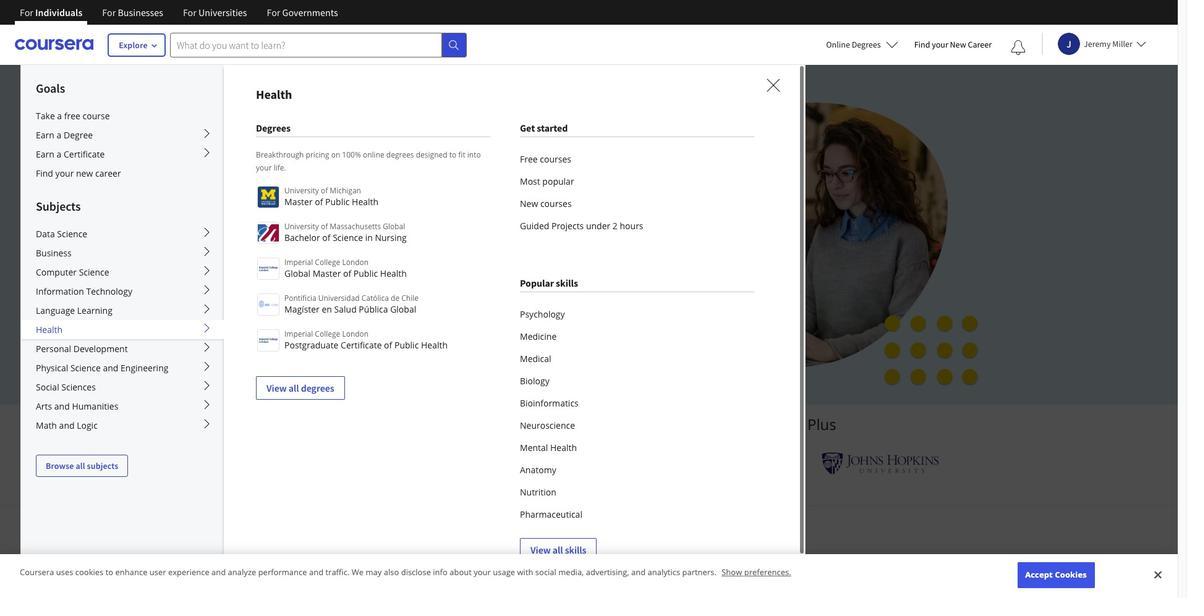 Task type: locate. For each thing, give the bounding box(es) containing it.
your inside privacy alert dialog
[[474, 567, 491, 579]]

of inside imperial college london postgraduate certificate of public health
[[384, 340, 392, 351]]

0 vertical spatial imperial
[[285, 257, 313, 268]]

1 imperial college london logo image from the top
[[257, 258, 280, 280]]

johns hopkins university image
[[822, 453, 939, 476]]

1 vertical spatial view
[[531, 544, 551, 557]]

psychology
[[520, 309, 565, 320]]

1 horizontal spatial free
[[520, 153, 538, 165]]

2 vertical spatial all
[[553, 544, 563, 557]]

0 horizontal spatial free
[[300, 306, 319, 318]]

2 earn from the top
[[36, 148, 54, 160]]

invest in your career with coursera plus
[[412, 549, 766, 575]]

2 horizontal spatial in
[[597, 195, 609, 214]]

data
[[36, 228, 55, 240]]

science for computer science
[[79, 267, 109, 278]]

1 imperial from the top
[[285, 257, 313, 268]]

0 horizontal spatial public
[[325, 196, 350, 208]]

0 vertical spatial plus
[[808, 414, 837, 435]]

1 vertical spatial earn
[[36, 148, 54, 160]]

imperial
[[285, 257, 313, 268], [285, 329, 313, 340]]

take a free course
[[36, 110, 110, 122]]

health inside imperial college london postgraduate certificate of public health
[[421, 340, 448, 351]]

degrees
[[387, 150, 414, 160], [301, 382, 334, 395]]

health inside popular skills "list"
[[551, 442, 577, 454]]

earn down take
[[36, 129, 54, 141]]

2 horizontal spatial all
[[553, 544, 563, 557]]

certificate up new
[[64, 148, 105, 160]]

0 vertical spatial on
[[331, 150, 340, 160]]

day left money-
[[321, 335, 337, 347]]

in left nursing
[[365, 232, 373, 244]]

certificate
[[380, 195, 442, 214]]

view inside view all degrees link
[[267, 382, 287, 395]]

4 for from the left
[[267, 6, 280, 19]]

individuals
[[35, 6, 82, 19]]

view down the "/year"
[[267, 382, 287, 395]]

public right back
[[395, 340, 419, 351]]

university inside 'university of massachusetts global bachelor of science in nursing'
[[285, 221, 319, 232]]

university right the university of massachusetts global logo
[[285, 221, 319, 232]]

1 vertical spatial on
[[577, 173, 594, 192]]

medical
[[520, 353, 552, 365]]

on left 100%
[[331, 150, 340, 160]]

course
[[83, 110, 110, 122]]

universities
[[199, 6, 247, 19]]

find your new career
[[36, 168, 121, 179]]

degrees up breakthrough
[[256, 122, 291, 134]]

1 horizontal spatial on
[[577, 173, 594, 192]]

100%
[[342, 150, 361, 160]]

1 vertical spatial university
[[285, 221, 319, 232]]

london down salud
[[342, 329, 369, 340]]

of left michigan
[[321, 186, 328, 196]]

about
[[450, 567, 472, 579]]

and left traffic.
[[309, 567, 324, 579]]

your up unlimited
[[256, 163, 272, 173]]

unlimited access to 7,000+ world-class courses, hands-on projects, and job-ready certificate programs—all included in your subscription
[[230, 173, 609, 235]]

all inside degrees list
[[289, 382, 299, 395]]

breakthrough pricing on 100% online degrees designed to fit into your life.
[[256, 150, 481, 173]]

your inside explore menu element
[[55, 168, 74, 179]]

health down 7,000+
[[352, 196, 379, 208]]

0 horizontal spatial view
[[267, 382, 287, 395]]

certificate
[[64, 148, 105, 160], [341, 340, 382, 351]]

view up social
[[531, 544, 551, 557]]

of down job-
[[321, 221, 328, 232]]

and
[[288, 195, 313, 214], [103, 362, 118, 374], [54, 401, 70, 413], [598, 414, 624, 435], [59, 420, 75, 432], [212, 567, 226, 579], [309, 567, 324, 579], [632, 567, 646, 579]]

companies
[[628, 414, 703, 435]]

1 vertical spatial london
[[342, 329, 369, 340]]

degrees down postgraduate
[[301, 382, 334, 395]]

1 vertical spatial plus
[[728, 549, 766, 575]]

find your new career link
[[908, 37, 998, 53]]

science inside 'university of massachusetts global bachelor of science in nursing'
[[333, 232, 363, 244]]

1 university from the top
[[285, 186, 319, 196]]

arts
[[36, 401, 52, 413]]

show preferences. link
[[722, 567, 792, 579]]

university of massachusetts global logo image
[[257, 222, 280, 244]]

1 horizontal spatial view
[[531, 544, 551, 557]]

trial
[[321, 306, 341, 318]]

1 vertical spatial free
[[300, 306, 319, 318]]

projects
[[552, 220, 584, 232]]

1 vertical spatial public
[[354, 268, 378, 280]]

fit
[[459, 150, 466, 160]]

university for of
[[285, 186, 319, 196]]

degrees
[[852, 39, 881, 50], [256, 122, 291, 134]]

free up most
[[520, 153, 538, 165]]

j
[[1067, 37, 1072, 50]]

1 horizontal spatial all
[[289, 382, 299, 395]]

degrees right online
[[852, 39, 881, 50]]

find your new career link
[[21, 164, 224, 183]]

2 vertical spatial a
[[57, 148, 61, 160]]

0 horizontal spatial career
[[95, 168, 121, 179]]

0 vertical spatial courses
[[540, 153, 572, 165]]

1 vertical spatial degrees
[[301, 382, 334, 395]]

unlimited
[[230, 173, 292, 192]]

browse all subjects
[[46, 461, 118, 472]]

find inside find your new career link
[[915, 39, 931, 50]]

health up personal
[[36, 324, 63, 336]]

0 vertical spatial skills
[[556, 277, 578, 290]]

in
[[597, 195, 609, 214], [365, 232, 373, 244], [471, 549, 488, 575]]

find your new career
[[915, 39, 992, 50]]

in up under
[[597, 195, 609, 214]]

for left the individuals
[[20, 6, 33, 19]]

skills up media,
[[565, 544, 587, 557]]

science up imperial college london global master of public health
[[333, 232, 363, 244]]

0 vertical spatial all
[[289, 382, 299, 395]]

1 london from the top
[[342, 257, 369, 268]]

advertising,
[[586, 567, 630, 579]]

of up universidad
[[343, 268, 351, 280]]

science up business
[[57, 228, 87, 240]]

0 horizontal spatial find
[[36, 168, 53, 179]]

1 vertical spatial master
[[313, 268, 341, 280]]

find inside find your new career link
[[36, 168, 53, 179]]

1 horizontal spatial degrees
[[852, 39, 881, 50]]

university down life.
[[285, 186, 319, 196]]

plus for invest in your career with coursera plus
[[728, 549, 766, 575]]

public inside imperial college london global master of public health
[[354, 268, 378, 280]]

0 vertical spatial career
[[95, 168, 121, 179]]

0 vertical spatial public
[[325, 196, 350, 208]]

arts and humanities button
[[21, 397, 224, 416]]

master
[[285, 196, 313, 208], [313, 268, 341, 280]]

sciences
[[61, 382, 96, 393]]

degrees right online
[[387, 150, 414, 160]]

1 horizontal spatial coursera
[[643, 549, 723, 575]]

global up pontificia
[[285, 268, 311, 280]]

health up de
[[380, 268, 407, 280]]

may
[[366, 567, 382, 579]]

explore
[[119, 40, 148, 51]]

0 horizontal spatial certificate
[[64, 148, 105, 160]]

get started
[[520, 122, 568, 134]]

courses down hands-
[[541, 198, 572, 210]]

of right 'bachelor'
[[322, 232, 331, 244]]

science up information technology
[[79, 267, 109, 278]]

2 for from the left
[[102, 6, 116, 19]]

0 vertical spatial a
[[57, 110, 62, 122]]

and inside unlimited access to 7,000+ world-class courses, hands-on projects, and job-ready certificate programs—all included in your subscription
[[288, 195, 313, 214]]

1 vertical spatial a
[[57, 129, 61, 141]]

all inside button
[[76, 461, 85, 472]]

1 vertical spatial all
[[76, 461, 85, 472]]

imperial for postgraduate
[[285, 329, 313, 340]]

public inside imperial college london postgraduate certificate of public health
[[395, 340, 419, 351]]

0 vertical spatial free
[[520, 153, 538, 165]]

master up 'subscription'
[[285, 196, 313, 208]]

with left analytics
[[599, 549, 639, 575]]

london for master
[[342, 257, 369, 268]]

certificate down pública
[[341, 340, 382, 351]]

1 earn from the top
[[36, 129, 54, 141]]

7,000+
[[357, 173, 399, 192]]

and down development
[[103, 362, 118, 374]]

1 vertical spatial college
[[315, 329, 340, 340]]

public down access
[[325, 196, 350, 208]]

london
[[342, 257, 369, 268], [342, 329, 369, 340]]

day down pontificia
[[282, 306, 298, 318]]

1 horizontal spatial find
[[915, 39, 931, 50]]

2 horizontal spatial public
[[395, 340, 419, 351]]

find for find your new career
[[36, 168, 53, 179]]

group
[[20, 64, 806, 599]]

new down most
[[520, 198, 538, 210]]

global for bachelor of science in nursing
[[383, 221, 405, 232]]

view all skills
[[531, 544, 587, 557]]

health right back
[[421, 340, 448, 351]]

0 horizontal spatial day
[[282, 306, 298, 318]]

1 horizontal spatial public
[[354, 268, 378, 280]]

all for skills
[[553, 544, 563, 557]]

0 vertical spatial view
[[267, 382, 287, 395]]

1 college from the top
[[315, 257, 340, 268]]

imperial down start 7-day free trial
[[285, 329, 313, 340]]

for left businesses
[[102, 6, 116, 19]]

and left logic
[[59, 420, 75, 432]]

new inside find your new career link
[[951, 39, 967, 50]]

1 vertical spatial career
[[538, 549, 594, 575]]

0 horizontal spatial degrees
[[256, 122, 291, 134]]

None search field
[[170, 32, 467, 57]]

and right arts
[[54, 401, 70, 413]]

all up social
[[553, 544, 563, 557]]

2 vertical spatial to
[[106, 567, 113, 579]]

health inside imperial college london global master of public health
[[380, 268, 407, 280]]

career inside explore menu element
[[95, 168, 121, 179]]

a left degree in the left of the page
[[57, 129, 61, 141]]

global
[[383, 221, 405, 232], [285, 268, 311, 280], [390, 304, 416, 315]]

coursera for invest in your career with coursera plus
[[643, 549, 723, 575]]

college inside imperial college london postgraduate certificate of public health
[[315, 329, 340, 340]]

to left fit
[[450, 150, 457, 160]]

find
[[915, 39, 931, 50], [36, 168, 53, 179]]

partners.
[[683, 567, 717, 579]]

imperial for global
[[285, 257, 313, 268]]

0 vertical spatial find
[[915, 39, 931, 50]]

of inside imperial college london global master of public health
[[343, 268, 351, 280]]

to inside unlimited access to 7,000+ world-class courses, hands-on projects, and job-ready certificate programs—all included in your subscription
[[341, 173, 354, 192]]

0 vertical spatial in
[[597, 195, 609, 214]]

0 vertical spatial master
[[285, 196, 313, 208]]

2 horizontal spatial to
[[450, 150, 457, 160]]

your down projects,
[[230, 217, 259, 235]]

earn a certificate button
[[21, 145, 224, 164]]

health inside university of michigan master of public health
[[352, 196, 379, 208]]

0 vertical spatial imperial college london logo image
[[257, 258, 280, 280]]

1 vertical spatial skills
[[565, 544, 587, 557]]

your right the about
[[474, 567, 491, 579]]

science down the personal development
[[70, 362, 101, 374]]

and up 'subscription'
[[288, 195, 313, 214]]

college down trial
[[315, 329, 340, 340]]

view inside view all skills link
[[531, 544, 551, 557]]

0 vertical spatial new
[[951, 39, 967, 50]]

imperial college london logo image for postgraduate certificate of public health
[[257, 330, 280, 352]]

and up mental health link at bottom
[[598, 414, 624, 435]]

2 university from the top
[[285, 221, 319, 232]]

3 for from the left
[[183, 6, 197, 19]]

degrees inside dropdown button
[[852, 39, 881, 50]]

guided projects under 2 hours link
[[520, 215, 755, 238]]

imperial college london logo image down start
[[257, 330, 280, 352]]

$399 /year with 14-day money-back guarantee
[[242, 335, 439, 347]]

with left social
[[517, 567, 534, 579]]

a left free
[[57, 110, 62, 122]]

jeremy miller
[[1084, 38, 1133, 49]]

london inside imperial college london postgraduate certificate of public health
[[342, 329, 369, 340]]

in left 'usage'
[[471, 549, 488, 575]]

find left career
[[915, 39, 931, 50]]

1 horizontal spatial plus
[[808, 414, 837, 435]]

0 vertical spatial certificate
[[64, 148, 105, 160]]

1 vertical spatial degrees
[[256, 122, 291, 134]]

0 vertical spatial global
[[383, 221, 405, 232]]

a down the earn a degree
[[57, 148, 61, 160]]

started
[[537, 122, 568, 134]]

public up católica
[[354, 268, 378, 280]]

skills right the popular
[[556, 277, 578, 290]]

college for certificate
[[315, 329, 340, 340]]

math
[[36, 420, 57, 432]]

browse
[[46, 461, 74, 472]]

imperial college london logo image for global master of public health
[[257, 258, 280, 280]]

find down earn a certificate
[[36, 168, 53, 179]]

0 vertical spatial university
[[285, 186, 319, 196]]

imperial up /month, cancel anytime
[[285, 257, 313, 268]]

cookies
[[1056, 570, 1087, 581]]

1 courses from the top
[[540, 153, 572, 165]]

1 vertical spatial to
[[341, 173, 354, 192]]

browse all subjects button
[[36, 455, 128, 478]]

job-
[[316, 195, 340, 214]]

mental health link
[[520, 437, 755, 460]]

global inside imperial college london global master of public health
[[285, 268, 311, 280]]

pontificia
[[285, 293, 317, 304]]

group containing goals
[[20, 64, 806, 599]]

free down pontificia
[[300, 306, 319, 318]]

to right cookies
[[106, 567, 113, 579]]

to
[[450, 150, 457, 160], [341, 173, 354, 192], [106, 567, 113, 579]]

pharmaceutical link
[[520, 504, 755, 526]]

on inside unlimited access to 7,000+ world-class courses, hands-on projects, and job-ready certificate programs—all included in your subscription
[[577, 173, 594, 192]]

plus for leading universities and companies with coursera plus
[[808, 414, 837, 435]]

career for new
[[95, 168, 121, 179]]

traffic.
[[326, 567, 350, 579]]

plus
[[808, 414, 837, 435], [728, 549, 766, 575]]

0 vertical spatial college
[[315, 257, 340, 268]]

math and logic
[[36, 420, 98, 432]]

science for physical science and engineering
[[70, 362, 101, 374]]

2 courses from the top
[[541, 198, 572, 210]]

1 horizontal spatial to
[[341, 173, 354, 192]]

master up universidad
[[313, 268, 341, 280]]

0 horizontal spatial coursera
[[20, 567, 54, 579]]

college inside imperial college london global master of public health
[[315, 257, 340, 268]]

and inside popup button
[[59, 420, 75, 432]]

of left guarantee
[[384, 340, 392, 351]]

university inside university of michigan master of public health
[[285, 186, 319, 196]]

london inside imperial college london global master of public health
[[342, 257, 369, 268]]

on right popular
[[577, 173, 594, 192]]

0 horizontal spatial to
[[106, 567, 113, 579]]

coursera inside privacy alert dialog
[[20, 567, 54, 579]]

2 college from the top
[[315, 329, 340, 340]]

2 imperial from the top
[[285, 329, 313, 340]]

2 vertical spatial public
[[395, 340, 419, 351]]

health down universities
[[551, 442, 577, 454]]

1 vertical spatial in
[[365, 232, 373, 244]]

global inside 'university of massachusetts global bachelor of science in nursing'
[[383, 221, 405, 232]]

goals
[[36, 80, 65, 96]]

public inside university of michigan master of public health
[[325, 196, 350, 208]]

0 vertical spatial to
[[450, 150, 457, 160]]

0 horizontal spatial new
[[520, 198, 538, 210]]

2 horizontal spatial coursera
[[741, 414, 804, 435]]

popular
[[543, 176, 574, 187]]

all inside popular skills "list"
[[553, 544, 563, 557]]

earn down the earn a degree
[[36, 148, 54, 160]]

explore menu element
[[21, 65, 224, 478]]

imperial inside imperial college london global master of public health
[[285, 257, 313, 268]]

What do you want to learn? text field
[[170, 32, 442, 57]]

global for global master of public health
[[285, 268, 311, 280]]

0 horizontal spatial in
[[365, 232, 373, 244]]

master inside university of michigan master of public health
[[285, 196, 313, 208]]

all right browse
[[76, 461, 85, 472]]

subscription
[[263, 217, 341, 235]]

1 horizontal spatial degrees
[[387, 150, 414, 160]]

public for certificate
[[395, 340, 419, 351]]

1 vertical spatial courses
[[541, 198, 572, 210]]

0 vertical spatial degrees
[[852, 39, 881, 50]]

data science
[[36, 228, 87, 240]]

1 for from the left
[[20, 6, 33, 19]]

your left career
[[932, 39, 949, 50]]

humanities
[[72, 401, 118, 413]]

0 vertical spatial london
[[342, 257, 369, 268]]

for for individuals
[[20, 6, 33, 19]]

1 vertical spatial day
[[321, 335, 337, 347]]

global down certificate
[[383, 221, 405, 232]]

imperial college london logo image
[[257, 258, 280, 280], [257, 330, 280, 352]]

2 vertical spatial in
[[471, 549, 488, 575]]

your left new
[[55, 168, 74, 179]]

0 vertical spatial degrees
[[387, 150, 414, 160]]

new courses link
[[520, 193, 755, 215]]

for left governments
[[267, 6, 280, 19]]

new left career
[[951, 39, 967, 50]]

for left the universities
[[183, 6, 197, 19]]

2 london from the top
[[342, 329, 369, 340]]

with
[[287, 335, 306, 347], [707, 414, 737, 435], [599, 549, 639, 575], [517, 567, 534, 579]]

0 vertical spatial earn
[[36, 129, 54, 141]]

imperial inside imperial college london postgraduate certificate of public health
[[285, 329, 313, 340]]

master inside imperial college london global master of public health
[[313, 268, 341, 280]]

/month,
[[245, 277, 280, 289]]

breakthrough
[[256, 150, 304, 160]]

computer
[[36, 267, 77, 278]]

science inside 'popup button'
[[70, 362, 101, 374]]

courses up popular
[[540, 153, 572, 165]]

all down postgraduate
[[289, 382, 299, 395]]

courses
[[540, 153, 572, 165], [541, 198, 572, 210]]

global right pública
[[390, 304, 416, 315]]

1 vertical spatial find
[[36, 168, 53, 179]]

1 horizontal spatial certificate
[[341, 340, 382, 351]]

2 imperial college london logo image from the top
[[257, 330, 280, 352]]

0 horizontal spatial degrees
[[301, 382, 334, 395]]

of
[[321, 186, 328, 196], [315, 196, 323, 208], [321, 221, 328, 232], [322, 232, 331, 244], [343, 268, 351, 280], [384, 340, 392, 351]]

explore button
[[108, 34, 165, 56]]

1 horizontal spatial new
[[951, 39, 967, 50]]

1 vertical spatial imperial college london logo image
[[257, 330, 280, 352]]

to up ready at the top left of page
[[341, 173, 354, 192]]

0 horizontal spatial on
[[331, 150, 340, 160]]

0 horizontal spatial all
[[76, 461, 85, 472]]

1 vertical spatial new
[[520, 198, 538, 210]]

london down 'university of massachusetts global bachelor of science in nursing'
[[342, 257, 369, 268]]

1 horizontal spatial career
[[538, 549, 594, 575]]

1 vertical spatial imperial
[[285, 329, 313, 340]]

projects,
[[230, 195, 285, 214]]

0 vertical spatial day
[[282, 306, 298, 318]]

católica
[[362, 293, 389, 304]]

free
[[64, 110, 80, 122]]

1 vertical spatial certificate
[[341, 340, 382, 351]]

and left analytics
[[632, 567, 646, 579]]

0 horizontal spatial plus
[[728, 549, 766, 575]]

access
[[296, 173, 337, 192]]

coursera for leading universities and companies with coursera plus
[[741, 414, 804, 435]]

imperial college london logo image left cancel
[[257, 258, 280, 280]]

1 vertical spatial global
[[285, 268, 311, 280]]

college up "anytime"
[[315, 257, 340, 268]]

2 vertical spatial global
[[390, 304, 416, 315]]

most popular
[[520, 176, 574, 187]]



Task type: vqa. For each thing, say whether or not it's contained in the screenshot.


Task type: describe. For each thing, give the bounding box(es) containing it.
performance
[[258, 567, 307, 579]]

pontificia universidad católica de chile magíster en salud pública global
[[285, 293, 419, 315]]

career for your
[[538, 549, 594, 575]]

nutrition link
[[520, 482, 755, 504]]

online degrees
[[827, 39, 881, 50]]

enhance
[[115, 567, 148, 579]]

governments
[[282, 6, 338, 19]]

a for certificate
[[57, 148, 61, 160]]

new
[[76, 168, 93, 179]]

neuroscience link
[[520, 415, 755, 437]]

university of michigan logo image
[[257, 186, 280, 208]]

degrees list
[[256, 185, 491, 400]]

coursera image
[[15, 35, 93, 55]]

pontificia universidad católica de chile logo image
[[257, 294, 280, 316]]

analyze
[[228, 567, 256, 579]]

with right companies
[[707, 414, 737, 435]]

get
[[520, 122, 535, 134]]

courses for new courses
[[541, 198, 572, 210]]

free inside get started list
[[520, 153, 538, 165]]

pricing
[[306, 150, 329, 160]]

earn for earn a degree
[[36, 129, 54, 141]]

media,
[[559, 567, 584, 579]]

universities
[[515, 414, 594, 435]]

user
[[150, 567, 166, 579]]

most
[[520, 176, 540, 187]]

for individuals
[[20, 6, 82, 19]]

biology
[[520, 375, 550, 387]]

with left 14-
[[287, 335, 306, 347]]

college for master
[[315, 257, 340, 268]]

a for degree
[[57, 129, 61, 141]]

physical
[[36, 362, 68, 374]]

for for governments
[[267, 6, 280, 19]]

online
[[363, 150, 385, 160]]

class
[[444, 173, 474, 192]]

guarantee
[[394, 335, 439, 347]]

accept
[[1026, 570, 1053, 581]]

london for certificate
[[342, 329, 369, 340]]

a for free
[[57, 110, 62, 122]]

social sciences
[[36, 382, 96, 393]]

world-
[[403, 173, 444, 192]]

personal development
[[36, 343, 128, 355]]

your inside unlimited access to 7,000+ world-class courses, hands-on projects, and job-ready certificate programs—all included in your subscription
[[230, 217, 259, 235]]

business button
[[21, 244, 224, 263]]

computer science button
[[21, 263, 224, 282]]

your inside breakthrough pricing on 100% online degrees designed to fit into your life.
[[256, 163, 272, 173]]

show notifications image
[[1011, 40, 1026, 55]]

view all skills link
[[520, 539, 597, 562]]

popular skills
[[520, 277, 578, 290]]

degrees inside breakthrough pricing on 100% online degrees designed to fit into your life.
[[387, 150, 414, 160]]

public for master
[[354, 268, 378, 280]]

bachelor
[[285, 232, 320, 244]]

leading
[[460, 414, 511, 435]]

skills inside "list"
[[565, 544, 587, 557]]

miller
[[1113, 38, 1133, 49]]

14-
[[309, 335, 321, 347]]

ready
[[340, 195, 376, 214]]

postgraduate
[[285, 340, 339, 351]]

coursera uses cookies to enhance user experience and analyze performance and traffic. we may also disclose info about your usage with social media, advertising, and analytics partners. show preferences.
[[20, 567, 792, 579]]

global inside pontificia universidad católica de chile magíster en salud pública global
[[390, 304, 416, 315]]

on inside breakthrough pricing on 100% online degrees designed to fit into your life.
[[331, 150, 340, 160]]

medicine link
[[520, 326, 755, 348]]

anatomy link
[[520, 460, 755, 482]]

salud
[[334, 304, 357, 315]]

1 horizontal spatial day
[[321, 335, 337, 347]]

pharmaceutical
[[520, 509, 583, 521]]

all for degrees
[[289, 382, 299, 395]]

arts and humanities
[[36, 401, 118, 413]]

earn for earn a certificate
[[36, 148, 54, 160]]

popular skills list
[[520, 304, 755, 562]]

for for universities
[[183, 6, 197, 19]]

experience
[[168, 567, 210, 579]]

earn a degree button
[[21, 126, 224, 145]]

1 horizontal spatial in
[[471, 549, 488, 575]]

and inside dropdown button
[[54, 401, 70, 413]]

of down access
[[315, 196, 323, 208]]

banner navigation
[[10, 0, 348, 34]]

to inside breakthrough pricing on 100% online degrees designed to fit into your life.
[[450, 150, 457, 160]]

social sciences button
[[21, 378, 224, 397]]

new inside the new courses link
[[520, 198, 538, 210]]

certificate inside imperial college london postgraduate certificate of public health
[[341, 340, 382, 351]]

free inside button
[[300, 306, 319, 318]]

find for find your new career
[[915, 39, 931, 50]]

hands-
[[534, 173, 577, 192]]

all for subjects
[[76, 461, 85, 472]]

guided projects under 2 hours
[[520, 220, 644, 232]]

medical link
[[520, 348, 755, 371]]

coursera plus image
[[230, 116, 419, 135]]

programs—all
[[446, 195, 536, 214]]

money-
[[339, 335, 371, 347]]

help center image
[[1146, 567, 1161, 581]]

for for businesses
[[102, 6, 116, 19]]

with inside privacy alert dialog
[[517, 567, 534, 579]]

information technology button
[[21, 282, 224, 301]]

/year
[[262, 335, 285, 347]]

subjects
[[87, 461, 118, 472]]

university for bachelor
[[285, 221, 319, 232]]

popular
[[520, 277, 554, 290]]

back
[[371, 335, 392, 347]]

social
[[36, 382, 59, 393]]

earn a certificate
[[36, 148, 105, 160]]

in inside 'university of massachusetts global bachelor of science in nursing'
[[365, 232, 373, 244]]

accept cookies button
[[1018, 563, 1095, 589]]

and left analyze
[[212, 567, 226, 579]]

show
[[722, 567, 743, 579]]

disclose
[[401, 567, 431, 579]]

most popular link
[[520, 171, 755, 193]]

social
[[536, 567, 557, 579]]

usage
[[493, 567, 515, 579]]

in inside unlimited access to 7,000+ world-class courses, hands-on projects, and job-ready certificate programs—all included in your subscription
[[597, 195, 609, 214]]

degrees inside list
[[301, 382, 334, 395]]

privacy alert dialog
[[0, 555, 1178, 599]]

your left social
[[492, 549, 533, 575]]

massachusetts
[[330, 221, 381, 232]]

physical science and engineering button
[[21, 359, 224, 378]]

science for data science
[[57, 228, 87, 240]]

start
[[250, 306, 272, 318]]

day inside start 7-day free trial button
[[282, 306, 298, 318]]

learning
[[77, 305, 113, 317]]

certificate inside earn a certificate popup button
[[64, 148, 105, 160]]

view for view all skills
[[531, 544, 551, 557]]

language learning button
[[21, 301, 224, 320]]

leading universities and companies with coursera plus
[[457, 414, 837, 435]]

technology
[[86, 286, 132, 298]]

health down what do you want to learn? text field
[[256, 87, 292, 102]]

health inside dropdown button
[[36, 324, 63, 336]]

anatomy
[[520, 465, 557, 476]]

get started list
[[520, 148, 755, 238]]

start 7-day free trial button
[[230, 297, 360, 327]]

into
[[468, 150, 481, 160]]

en
[[322, 304, 332, 315]]

courses for free courses
[[540, 153, 572, 165]]

to inside privacy alert dialog
[[106, 567, 113, 579]]

businesses
[[118, 6, 163, 19]]

online degrees button
[[817, 31, 908, 58]]

university of massachusetts global bachelor of science in nursing
[[285, 221, 407, 244]]

included
[[539, 195, 594, 214]]

data science button
[[21, 225, 224, 244]]

google image
[[473, 453, 540, 476]]

and inside 'popup button'
[[103, 362, 118, 374]]

view for view all degrees
[[267, 382, 287, 395]]

for governments
[[267, 6, 338, 19]]



